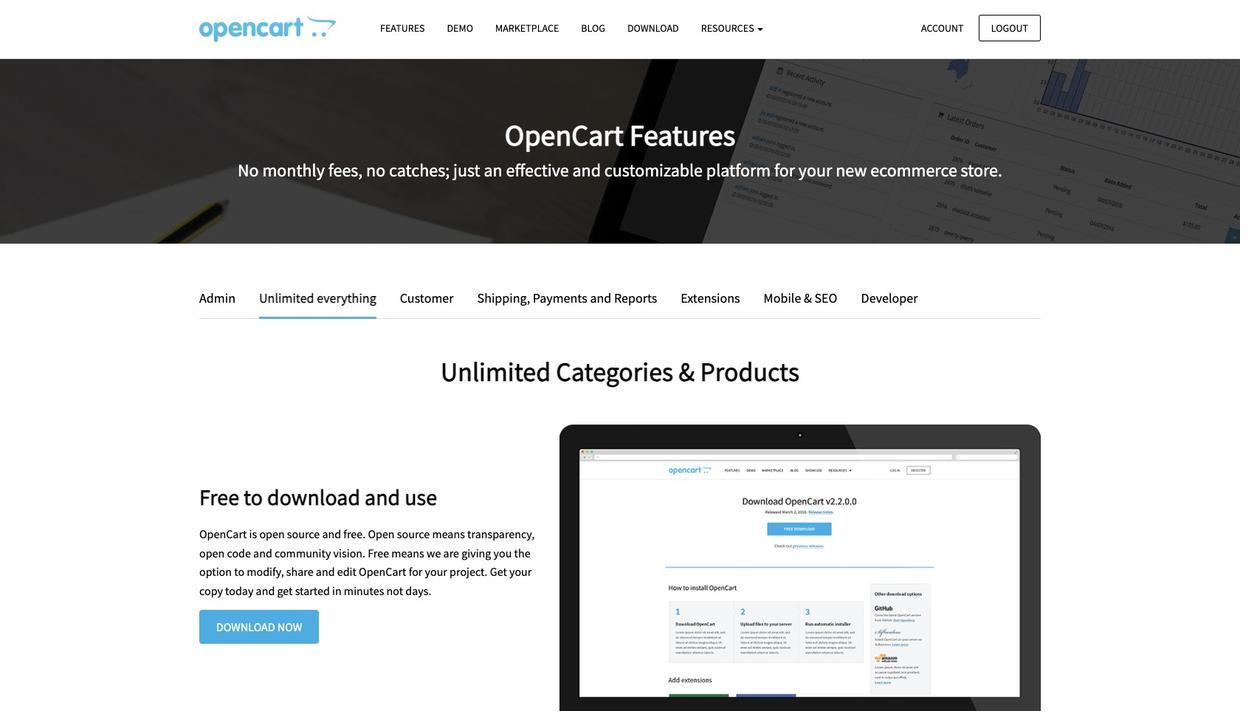 Task type: locate. For each thing, give the bounding box(es) containing it.
means left we
[[392, 545, 424, 560]]

your
[[799, 159, 832, 181], [425, 564, 447, 579], [510, 564, 532, 579]]

1 horizontal spatial download
[[628, 21, 679, 35]]

0 vertical spatial features
[[380, 21, 425, 35]]

0 vertical spatial opencart
[[505, 116, 624, 153]]

features up customizable at the top of the page
[[630, 116, 736, 153]]

2 horizontal spatial your
[[799, 159, 832, 181]]

everything
[[317, 289, 376, 306]]

and
[[573, 159, 601, 181], [590, 289, 612, 306], [365, 483, 400, 511], [322, 527, 341, 541], [253, 545, 272, 560], [316, 564, 335, 579], [256, 583, 275, 598]]

and left edit
[[316, 564, 335, 579]]

0 horizontal spatial opencart
[[199, 527, 247, 541]]

source up we
[[397, 527, 430, 541]]

features left the demo
[[380, 21, 425, 35]]

open right is
[[259, 527, 285, 541]]

opencart for is
[[199, 527, 247, 541]]

1 horizontal spatial features
[[630, 116, 736, 153]]

are
[[443, 545, 459, 560]]

&
[[804, 289, 812, 306], [679, 355, 695, 388]]

resources link
[[690, 16, 775, 41]]

fees,
[[328, 159, 363, 181]]

0 vertical spatial &
[[804, 289, 812, 306]]

0 horizontal spatial source
[[287, 527, 320, 541]]

for right 'platform'
[[775, 159, 795, 181]]

to up is
[[244, 483, 263, 511]]

source
[[287, 527, 320, 541], [397, 527, 430, 541]]

unlimited for unlimited everything
[[259, 289, 314, 306]]

1 vertical spatial download
[[216, 619, 275, 634]]

share
[[286, 564, 314, 579]]

mobile
[[764, 289, 801, 306]]

account
[[922, 21, 964, 34]]

2 horizontal spatial opencart
[[505, 116, 624, 153]]

an
[[484, 159, 503, 181]]

1 vertical spatial opencart
[[199, 527, 247, 541]]

1 vertical spatial features
[[630, 116, 736, 153]]

days.
[[406, 583, 432, 598]]

and right effective
[[573, 159, 601, 181]]

opencart up not
[[359, 564, 406, 579]]

marketplace link
[[484, 16, 570, 41]]

0 vertical spatial download
[[628, 21, 679, 35]]

means up are
[[432, 527, 465, 541]]

0 horizontal spatial features
[[380, 21, 425, 35]]

& left products on the right
[[679, 355, 695, 388]]

opencart - features image
[[199, 16, 336, 42]]

1 horizontal spatial free
[[368, 545, 389, 560]]

unlimited everything
[[259, 289, 376, 306]]

1 horizontal spatial your
[[510, 564, 532, 579]]

platform
[[707, 159, 771, 181]]

started
[[295, 583, 330, 598]]

modify,
[[247, 564, 284, 579]]

monthly
[[262, 159, 325, 181]]

demo
[[447, 21, 473, 35]]

1 vertical spatial means
[[392, 545, 424, 560]]

1 horizontal spatial unlimited
[[441, 355, 551, 388]]

0 vertical spatial means
[[432, 527, 465, 541]]

your down we
[[425, 564, 447, 579]]

for inside opencart is open source and free. open source means transparency, open code and community vision. free means we are giving you the option to modify, share and edit opencart for your project. get your copy today and get started in minutes not days.
[[409, 564, 423, 579]]

open
[[259, 527, 285, 541], [199, 545, 225, 560]]

catches;
[[389, 159, 450, 181]]

your left new
[[799, 159, 832, 181]]

free down open
[[368, 545, 389, 560]]

opencart up code
[[199, 527, 247, 541]]

opencart inside opencart features no monthly fees, no catches; just an effective and customizable platform for your new ecommerce store.
[[505, 116, 624, 153]]

0 horizontal spatial download
[[216, 619, 275, 634]]

now
[[278, 619, 302, 634]]

1 vertical spatial to
[[234, 564, 245, 579]]

and left reports
[[590, 289, 612, 306]]

mobile & seo
[[764, 289, 838, 306]]

account link
[[909, 14, 977, 41]]

1 horizontal spatial for
[[775, 159, 795, 181]]

1 horizontal spatial means
[[432, 527, 465, 541]]

& left seo
[[804, 289, 812, 306]]

is
[[249, 527, 257, 541]]

0 horizontal spatial &
[[679, 355, 695, 388]]

2 vertical spatial opencart
[[359, 564, 406, 579]]

opencart is open source and free. open source means transparency, open code and community vision. free means we are giving you the option to modify, share and edit opencart for your project. get your copy today and get started in minutes not days.
[[199, 527, 535, 598]]

code
[[227, 545, 251, 560]]

open up option on the left
[[199, 545, 225, 560]]

1 horizontal spatial open
[[259, 527, 285, 541]]

your down the
[[510, 564, 532, 579]]

0 horizontal spatial open
[[199, 545, 225, 560]]

open
[[368, 527, 395, 541]]

download
[[267, 483, 360, 511]]

customer
[[400, 289, 454, 306]]

download right blog at top left
[[628, 21, 679, 35]]

means
[[432, 527, 465, 541], [392, 545, 424, 560]]

1 horizontal spatial source
[[397, 527, 430, 541]]

opencart up effective
[[505, 116, 624, 153]]

we
[[427, 545, 441, 560]]

payments
[[533, 289, 588, 306]]

products
[[700, 355, 800, 388]]

1 vertical spatial for
[[409, 564, 423, 579]]

unlimited everything link
[[248, 288, 388, 319]]

opencart
[[505, 116, 624, 153], [199, 527, 247, 541], [359, 564, 406, 579]]

extensions
[[681, 289, 740, 306]]

features inside opencart features no monthly fees, no catches; just an effective and customizable platform for your new ecommerce store.
[[630, 116, 736, 153]]

you
[[494, 545, 512, 560]]

download
[[628, 21, 679, 35], [216, 619, 275, 634]]

no
[[366, 159, 386, 181]]

1 vertical spatial unlimited
[[441, 355, 551, 388]]

1 horizontal spatial opencart
[[359, 564, 406, 579]]

your inside opencart features no monthly fees, no catches; just an effective and customizable platform for your new ecommerce store.
[[799, 159, 832, 181]]

in
[[332, 583, 342, 598]]

0 horizontal spatial for
[[409, 564, 423, 579]]

opencart features no monthly fees, no catches; just an effective and customizable platform for your new ecommerce store.
[[238, 116, 1003, 181]]

logout
[[992, 21, 1029, 34]]

0 vertical spatial to
[[244, 483, 263, 511]]

for up days.
[[409, 564, 423, 579]]

0 vertical spatial unlimited
[[259, 289, 314, 306]]

and up open
[[365, 483, 400, 511]]

download now link
[[199, 610, 319, 644]]

download down today
[[216, 619, 275, 634]]

download now
[[216, 619, 302, 634]]

0 horizontal spatial unlimited
[[259, 289, 314, 306]]

free up code
[[199, 483, 239, 511]]

unlimited
[[259, 289, 314, 306], [441, 355, 551, 388]]

to inside opencart is open source and free. open source means transparency, open code and community vision. free means we are giving you the option to modify, share and edit opencart for your project. get your copy today and get started in minutes not days.
[[234, 564, 245, 579]]

to
[[244, 483, 263, 511], [234, 564, 245, 579]]

1 vertical spatial free
[[368, 545, 389, 560]]

seo
[[815, 289, 838, 306]]

free inside opencart is open source and free. open source means transparency, open code and community vision. free means we are giving you the option to modify, share and edit opencart for your project. get your copy today and get started in minutes not days.
[[368, 545, 389, 560]]

source up the community
[[287, 527, 320, 541]]

0 vertical spatial free
[[199, 483, 239, 511]]

features
[[380, 21, 425, 35], [630, 116, 736, 153]]

the
[[514, 545, 531, 560]]

customer link
[[389, 288, 465, 309]]

for
[[775, 159, 795, 181], [409, 564, 423, 579]]

features inside features link
[[380, 21, 425, 35]]

1 horizontal spatial &
[[804, 289, 812, 306]]

features link
[[369, 16, 436, 41]]

1 vertical spatial open
[[199, 545, 225, 560]]

resources
[[701, 21, 756, 35]]

0 vertical spatial open
[[259, 527, 285, 541]]

admin
[[199, 289, 236, 306]]

free
[[199, 483, 239, 511], [368, 545, 389, 560]]

1 vertical spatial &
[[679, 355, 695, 388]]

0 vertical spatial for
[[775, 159, 795, 181]]

to up today
[[234, 564, 245, 579]]

vision.
[[333, 545, 366, 560]]



Task type: describe. For each thing, give the bounding box(es) containing it.
0 horizontal spatial your
[[425, 564, 447, 579]]

project.
[[450, 564, 488, 579]]

blog link
[[570, 16, 617, 41]]

not
[[387, 583, 403, 598]]

developer
[[861, 289, 918, 306]]

today
[[225, 583, 254, 598]]

extensions link
[[670, 288, 751, 309]]

admin link
[[199, 288, 247, 309]]

0 horizontal spatial free
[[199, 483, 239, 511]]

unlimited for unlimited categories & products
[[441, 355, 551, 388]]

free to download and use image
[[559, 425, 1041, 711]]

logout link
[[979, 14, 1041, 41]]

new
[[836, 159, 867, 181]]

transparency,
[[467, 527, 535, 541]]

get
[[277, 583, 293, 598]]

use
[[405, 483, 437, 511]]

download for download
[[628, 21, 679, 35]]

minutes
[[344, 583, 384, 598]]

shipping,
[[477, 289, 530, 306]]

marketplace
[[495, 21, 559, 35]]

customizable
[[605, 159, 703, 181]]

copy
[[199, 583, 223, 598]]

blog
[[581, 21, 605, 35]]

just
[[453, 159, 481, 181]]

for inside opencart features no monthly fees, no catches; just an effective and customizable platform for your new ecommerce store.
[[775, 159, 795, 181]]

store.
[[961, 159, 1003, 181]]

free.
[[344, 527, 366, 541]]

and left free.
[[322, 527, 341, 541]]

get
[[490, 564, 507, 579]]

mobile & seo link
[[753, 288, 849, 309]]

free to download and use
[[199, 483, 437, 511]]

ecommerce
[[871, 159, 958, 181]]

0 horizontal spatial means
[[392, 545, 424, 560]]

option
[[199, 564, 232, 579]]

giving
[[462, 545, 491, 560]]

no
[[238, 159, 259, 181]]

1 source from the left
[[287, 527, 320, 541]]

and up modify,
[[253, 545, 272, 560]]

community
[[275, 545, 331, 560]]

edit
[[337, 564, 357, 579]]

categories
[[556, 355, 674, 388]]

opencart for features
[[505, 116, 624, 153]]

shipping, payments and reports link
[[466, 288, 669, 309]]

2 source from the left
[[397, 527, 430, 541]]

effective
[[506, 159, 569, 181]]

demo link
[[436, 16, 484, 41]]

unlimited categories & products
[[441, 355, 800, 388]]

reports
[[614, 289, 657, 306]]

and down modify,
[[256, 583, 275, 598]]

developer link
[[850, 288, 918, 309]]

and inside opencart features no monthly fees, no catches; just an effective and customizable platform for your new ecommerce store.
[[573, 159, 601, 181]]

download for download now
[[216, 619, 275, 634]]

shipping, payments and reports
[[477, 289, 657, 306]]

download link
[[617, 16, 690, 41]]



Task type: vqa. For each thing, say whether or not it's contained in the screenshot.
the OpenCart - Blog image
no



